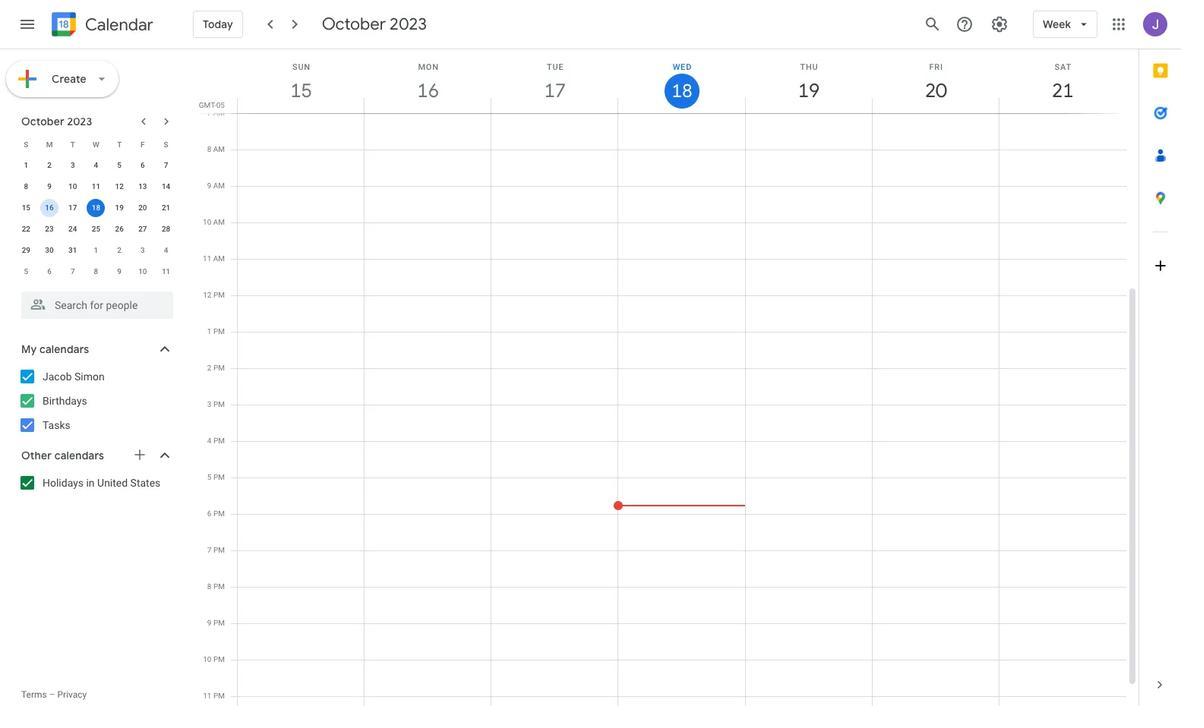 Task type: describe. For each thing, give the bounding box(es) containing it.
20 element
[[134, 199, 152, 217]]

tue
[[547, 62, 564, 72]]

18 column header
[[618, 49, 746, 113]]

11 for november 11 element
[[162, 267, 170, 276]]

20 link
[[919, 74, 954, 109]]

4 for 4 pm
[[207, 437, 212, 445]]

5 for november 5 element
[[24, 267, 28, 276]]

holidays
[[43, 477, 84, 489]]

9 am
[[207, 182, 225, 190]]

6 for november 6 element
[[47, 267, 52, 276]]

tasks
[[43, 419, 70, 432]]

16 element
[[40, 199, 59, 217]]

7 am
[[207, 109, 225, 117]]

15 inside row
[[22, 204, 30, 212]]

main drawer image
[[18, 15, 36, 33]]

today button
[[193, 6, 243, 43]]

24 element
[[64, 220, 82, 239]]

22 element
[[17, 220, 35, 239]]

3 for 3 pm
[[207, 400, 212, 409]]

pm for 12 pm
[[213, 291, 225, 299]]

29
[[22, 246, 30, 255]]

row containing 5
[[14, 261, 178, 283]]

11 for 11 element
[[92, 182, 100, 191]]

0 horizontal spatial 4
[[94, 161, 98, 169]]

21 inside row group
[[162, 204, 170, 212]]

5 for 5 pm
[[207, 473, 212, 482]]

holidays in united states
[[43, 477, 161, 489]]

pm for 2 pm
[[213, 364, 225, 372]]

w
[[93, 140, 99, 149]]

pm for 11 pm
[[213, 692, 225, 700]]

sat 21
[[1051, 62, 1073, 103]]

20 column header
[[872, 49, 1000, 113]]

16 inside cell
[[45, 204, 54, 212]]

pm for 9 pm
[[213, 619, 225, 628]]

november 8 element
[[87, 263, 105, 281]]

terms
[[21, 690, 47, 700]]

create button
[[6, 61, 118, 97]]

fri 20
[[924, 62, 946, 103]]

14 element
[[157, 178, 175, 196]]

pm for 1 pm
[[213, 327, 225, 336]]

05
[[216, 101, 225, 109]]

row containing 1
[[14, 155, 178, 176]]

my calendars list
[[3, 365, 188, 438]]

settings menu image
[[991, 15, 1009, 33]]

31
[[68, 246, 77, 255]]

fri
[[930, 62, 944, 72]]

27
[[138, 225, 147, 233]]

am for 7 am
[[213, 109, 225, 117]]

pm for 10 pm
[[213, 656, 225, 664]]

9 for 9 pm
[[207, 619, 212, 628]]

22
[[22, 225, 30, 233]]

11 element
[[87, 178, 105, 196]]

18 inside wed 18
[[671, 79, 692, 103]]

gmt-05
[[199, 101, 225, 109]]

2 pm
[[207, 364, 225, 372]]

row containing s
[[14, 134, 178, 155]]

october 2023 grid
[[14, 134, 178, 283]]

jacob
[[43, 371, 72, 383]]

states
[[130, 477, 161, 489]]

november 11 element
[[157, 263, 175, 281]]

19 column header
[[745, 49, 873, 113]]

16 column header
[[364, 49, 492, 113]]

18, today element
[[87, 199, 105, 217]]

am for 9 am
[[213, 182, 225, 190]]

12 pm
[[203, 291, 225, 299]]

0 horizontal spatial 2
[[47, 161, 52, 169]]

row group containing 1
[[14, 155, 178, 283]]

26 element
[[110, 220, 129, 239]]

28 element
[[157, 220, 175, 239]]

30 element
[[40, 242, 59, 260]]

privacy link
[[57, 690, 87, 700]]

2 s from the left
[[164, 140, 168, 149]]

17 link
[[538, 74, 573, 109]]

row containing 22
[[14, 219, 178, 240]]

8 for 8 am
[[207, 145, 211, 153]]

2 for 2 pm
[[207, 364, 212, 372]]

my calendars button
[[3, 337, 188, 362]]

16 cell
[[38, 198, 61, 219]]

november 6 element
[[40, 263, 59, 281]]

15 column header
[[237, 49, 365, 113]]

18 cell
[[84, 198, 108, 219]]

thu 19
[[797, 62, 819, 103]]

8 for 8 pm
[[207, 583, 212, 591]]

7 pm
[[207, 546, 225, 555]]

17 inside 17 element
[[68, 204, 77, 212]]

15 link
[[284, 74, 319, 109]]

pm for 4 pm
[[213, 437, 225, 445]]

0 horizontal spatial 3
[[71, 161, 75, 169]]

today
[[203, 17, 233, 31]]

16 link
[[411, 74, 446, 109]]

terms link
[[21, 690, 47, 700]]

gmt-
[[199, 101, 216, 109]]

9 up '16' element
[[47, 182, 52, 191]]

21 column header
[[999, 49, 1127, 113]]

november 3 element
[[134, 242, 152, 260]]

0 horizontal spatial october 2023
[[21, 115, 92, 128]]

10 for 10 am
[[203, 218, 211, 226]]

26
[[115, 225, 124, 233]]

8 pm
[[207, 583, 225, 591]]

privacy
[[57, 690, 87, 700]]

8 for november 8 element
[[94, 267, 98, 276]]

23 element
[[40, 220, 59, 239]]

0 horizontal spatial october
[[21, 115, 65, 128]]

10 for 10 pm
[[203, 656, 212, 664]]

f
[[141, 140, 145, 149]]

18 inside cell
[[92, 204, 100, 212]]

sat
[[1055, 62, 1072, 72]]

31 element
[[64, 242, 82, 260]]

15 inside column header
[[289, 78, 311, 103]]

1 for november 1 element
[[94, 246, 98, 255]]

0 vertical spatial 5
[[117, 161, 122, 169]]

0 vertical spatial october
[[322, 14, 386, 35]]

3 pm
[[207, 400, 225, 409]]

wed 18
[[671, 62, 692, 103]]

1 t from the left
[[70, 140, 75, 149]]

am for 11 am
[[213, 255, 225, 263]]

week
[[1043, 17, 1071, 31]]

18 link
[[665, 74, 700, 109]]

in
[[86, 477, 95, 489]]

calendars for other calendars
[[54, 449, 104, 463]]

november 7 element
[[64, 263, 82, 281]]



Task type: locate. For each thing, give the bounding box(es) containing it.
november 9 element
[[110, 263, 129, 281]]

0 vertical spatial 15
[[289, 78, 311, 103]]

3 for november 3 element
[[141, 246, 145, 255]]

0 horizontal spatial 6
[[47, 267, 52, 276]]

3 am from the top
[[213, 182, 225, 190]]

1 horizontal spatial 15
[[289, 78, 311, 103]]

other
[[21, 449, 52, 463]]

6 down f
[[141, 161, 145, 169]]

17 inside 17 column header
[[543, 78, 565, 103]]

1 horizontal spatial 17
[[543, 78, 565, 103]]

create
[[52, 72, 87, 86]]

18
[[671, 79, 692, 103], [92, 204, 100, 212]]

november 1 element
[[87, 242, 105, 260]]

16 up 23
[[45, 204, 54, 212]]

10 down november 3 element
[[138, 267, 147, 276]]

2 for november 2 element
[[117, 246, 122, 255]]

1 horizontal spatial 21
[[1051, 78, 1073, 103]]

0 horizontal spatial s
[[24, 140, 28, 149]]

1 vertical spatial 21
[[162, 204, 170, 212]]

21 inside column header
[[1051, 78, 1073, 103]]

pm for 5 pm
[[213, 473, 225, 482]]

add other calendars image
[[132, 447, 147, 463]]

other calendars
[[21, 449, 104, 463]]

11 inside november 11 element
[[162, 267, 170, 276]]

mon 16
[[416, 62, 439, 103]]

7 down 31 element
[[71, 267, 75, 276]]

pm for 7 pm
[[213, 546, 225, 555]]

1 horizontal spatial 16
[[416, 78, 438, 103]]

0 horizontal spatial 12
[[115, 182, 124, 191]]

pm for 6 pm
[[213, 510, 225, 518]]

4 row from the top
[[14, 198, 178, 219]]

12 inside row
[[115, 182, 124, 191]]

6 pm from the top
[[213, 473, 225, 482]]

1 vertical spatial 6
[[47, 267, 52, 276]]

1 horizontal spatial 3
[[141, 246, 145, 255]]

15 down sun
[[289, 78, 311, 103]]

tue 17
[[543, 62, 565, 103]]

4
[[94, 161, 98, 169], [164, 246, 168, 255], [207, 437, 212, 445]]

10 up the 11 pm
[[203, 656, 212, 664]]

10 up 17 element
[[68, 182, 77, 191]]

am down 8 am at the left top of page
[[213, 182, 225, 190]]

10
[[68, 182, 77, 191], [203, 218, 211, 226], [138, 267, 147, 276], [203, 656, 212, 664]]

6 row from the top
[[14, 240, 178, 261]]

5 down 4 pm in the bottom of the page
[[207, 473, 212, 482]]

jacob simon
[[43, 371, 105, 383]]

calendars for my calendars
[[39, 343, 89, 356]]

7 pm from the top
[[213, 510, 225, 518]]

16 down mon
[[416, 78, 438, 103]]

4 am from the top
[[213, 218, 225, 226]]

0 vertical spatial 12
[[115, 182, 124, 191]]

t left w
[[70, 140, 75, 149]]

0 horizontal spatial 5
[[24, 267, 28, 276]]

0 horizontal spatial 19
[[115, 204, 124, 212]]

20
[[924, 78, 946, 103], [138, 204, 147, 212]]

2 horizontal spatial 2
[[207, 364, 212, 372]]

2 vertical spatial 1
[[207, 327, 212, 336]]

week button
[[1033, 6, 1098, 43]]

9 up 10 am at the top left of page
[[207, 182, 211, 190]]

4 pm from the top
[[213, 400, 225, 409]]

17 down 10 element
[[68, 204, 77, 212]]

0 horizontal spatial 17
[[68, 204, 77, 212]]

1 vertical spatial 3
[[141, 246, 145, 255]]

october 2023
[[322, 14, 427, 35], [21, 115, 92, 128]]

2 am from the top
[[213, 145, 225, 153]]

1 for 1 pm
[[207, 327, 212, 336]]

2
[[47, 161, 52, 169], [117, 246, 122, 255], [207, 364, 212, 372]]

6 for 6 pm
[[207, 510, 212, 518]]

0 horizontal spatial 21
[[162, 204, 170, 212]]

12 pm from the top
[[213, 692, 225, 700]]

7 row from the top
[[14, 261, 178, 283]]

row down 25 element
[[14, 240, 178, 261]]

6 down 5 pm
[[207, 510, 212, 518]]

18 down wed
[[671, 79, 692, 103]]

9 for 9 am
[[207, 182, 211, 190]]

am for 8 am
[[213, 145, 225, 153]]

3 pm from the top
[[213, 364, 225, 372]]

0 vertical spatial 6
[[141, 161, 145, 169]]

1 pm from the top
[[213, 291, 225, 299]]

row up 18, today element
[[14, 176, 178, 198]]

thu
[[800, 62, 819, 72]]

15
[[289, 78, 311, 103], [22, 204, 30, 212]]

0 vertical spatial 2023
[[390, 14, 427, 35]]

s left m at the left
[[24, 140, 28, 149]]

s
[[24, 140, 28, 149], [164, 140, 168, 149]]

1 down 25 element
[[94, 246, 98, 255]]

11 pm
[[203, 692, 225, 700]]

1 horizontal spatial 5
[[117, 161, 122, 169]]

wed
[[673, 62, 692, 72]]

1 horizontal spatial 19
[[797, 78, 819, 103]]

20 inside 20 element
[[138, 204, 147, 212]]

7 for november 7 element
[[71, 267, 75, 276]]

pm up 1 pm
[[213, 291, 225, 299]]

1 vertical spatial october
[[21, 115, 65, 128]]

7 left 05
[[207, 109, 211, 117]]

1 am from the top
[[213, 109, 225, 117]]

2 vertical spatial 2
[[207, 364, 212, 372]]

calendars up jacob
[[39, 343, 89, 356]]

am up "12 pm"
[[213, 255, 225, 263]]

17
[[543, 78, 565, 103], [68, 204, 77, 212]]

1 vertical spatial 15
[[22, 204, 30, 212]]

calendar heading
[[82, 14, 153, 35]]

13
[[138, 182, 147, 191]]

row down 18, today element
[[14, 219, 178, 240]]

birthdays
[[43, 395, 87, 407]]

pm up 4 pm in the bottom of the page
[[213, 400, 225, 409]]

7 down 6 pm
[[207, 546, 212, 555]]

row down november 1 element
[[14, 261, 178, 283]]

11 am
[[203, 255, 225, 263]]

21
[[1051, 78, 1073, 103], [162, 204, 170, 212]]

0 horizontal spatial 1
[[24, 161, 28, 169]]

3 up 4 pm in the bottom of the page
[[207, 400, 212, 409]]

19 down 12 element
[[115, 204, 124, 212]]

21 element
[[157, 199, 175, 217]]

9 up 10 pm
[[207, 619, 212, 628]]

row containing 29
[[14, 240, 178, 261]]

1 vertical spatial 2
[[117, 246, 122, 255]]

november 5 element
[[17, 263, 35, 281]]

2 horizontal spatial 4
[[207, 437, 212, 445]]

0 vertical spatial 2
[[47, 161, 52, 169]]

8 am
[[207, 145, 225, 153]]

sun
[[292, 62, 311, 72]]

10 element
[[64, 178, 82, 196]]

1 horizontal spatial 6
[[141, 161, 145, 169]]

2 down 26 element
[[117, 246, 122, 255]]

19 link
[[792, 74, 827, 109]]

1 horizontal spatial october
[[322, 14, 386, 35]]

6 pm
[[207, 510, 225, 518]]

row up 11 element
[[14, 134, 178, 155]]

12 inside grid
[[203, 291, 212, 299]]

8 up 15 element in the top left of the page
[[24, 182, 28, 191]]

2023 down create
[[67, 115, 92, 128]]

1 down "12 pm"
[[207, 327, 212, 336]]

17 down tue
[[543, 78, 565, 103]]

4 inside grid
[[207, 437, 212, 445]]

grid containing 15
[[194, 49, 1139, 707]]

calendar element
[[49, 9, 153, 43]]

0 horizontal spatial 2023
[[67, 115, 92, 128]]

pm
[[213, 291, 225, 299], [213, 327, 225, 336], [213, 364, 225, 372], [213, 400, 225, 409], [213, 437, 225, 445], [213, 473, 225, 482], [213, 510, 225, 518], [213, 546, 225, 555], [213, 583, 225, 591], [213, 619, 225, 628], [213, 656, 225, 664], [213, 692, 225, 700]]

16 inside "mon 16"
[[416, 78, 438, 103]]

Search for people text field
[[30, 292, 164, 319]]

2 row from the top
[[14, 155, 178, 176]]

october
[[322, 14, 386, 35], [21, 115, 65, 128]]

25
[[92, 225, 100, 233]]

9 pm
[[207, 619, 225, 628]]

tab list
[[1140, 49, 1181, 664]]

m
[[46, 140, 53, 149]]

1 horizontal spatial 12
[[203, 291, 212, 299]]

1 vertical spatial 5
[[24, 267, 28, 276]]

am down the 7 am
[[213, 145, 225, 153]]

5 am from the top
[[213, 255, 225, 263]]

t left f
[[117, 140, 122, 149]]

5
[[117, 161, 122, 169], [24, 267, 28, 276], [207, 473, 212, 482]]

12
[[115, 182, 124, 191], [203, 291, 212, 299]]

1 horizontal spatial 20
[[924, 78, 946, 103]]

other calendars button
[[3, 444, 188, 468]]

17 column header
[[491, 49, 619, 113]]

1 vertical spatial 19
[[115, 204, 124, 212]]

2023
[[390, 14, 427, 35], [67, 115, 92, 128]]

8
[[207, 145, 211, 153], [24, 182, 28, 191], [94, 267, 98, 276], [207, 583, 212, 591]]

24
[[68, 225, 77, 233]]

0 vertical spatial october 2023
[[322, 14, 427, 35]]

2 vertical spatial 5
[[207, 473, 212, 482]]

1 vertical spatial 2023
[[67, 115, 92, 128]]

1 row from the top
[[14, 134, 178, 155]]

27 element
[[134, 220, 152, 239]]

0 horizontal spatial 20
[[138, 204, 147, 212]]

1 horizontal spatial october 2023
[[322, 14, 427, 35]]

row containing 8
[[14, 176, 178, 198]]

1 vertical spatial calendars
[[54, 449, 104, 463]]

0 vertical spatial 17
[[543, 78, 565, 103]]

pm down 10 pm
[[213, 692, 225, 700]]

mon
[[418, 62, 439, 72]]

3
[[71, 161, 75, 169], [141, 246, 145, 255], [207, 400, 212, 409]]

1 horizontal spatial t
[[117, 140, 122, 149]]

3 row from the top
[[14, 176, 178, 198]]

my
[[21, 343, 37, 356]]

13 element
[[134, 178, 152, 196]]

2 horizontal spatial 1
[[207, 327, 212, 336]]

8 down the 7 am
[[207, 145, 211, 153]]

23
[[45, 225, 54, 233]]

29 element
[[17, 242, 35, 260]]

0 vertical spatial 4
[[94, 161, 98, 169]]

1 vertical spatial october 2023
[[21, 115, 92, 128]]

30
[[45, 246, 54, 255]]

7 for 7 am
[[207, 109, 211, 117]]

10 am
[[203, 218, 225, 226]]

20 down the 13 element
[[138, 204, 147, 212]]

1 s from the left
[[24, 140, 28, 149]]

12 for 12 pm
[[203, 291, 212, 299]]

8 up 9 pm
[[207, 583, 212, 591]]

2 up 3 pm
[[207, 364, 212, 372]]

calendar
[[85, 14, 153, 35]]

2 vertical spatial 3
[[207, 400, 212, 409]]

18 down 11 element
[[92, 204, 100, 212]]

2 t from the left
[[117, 140, 122, 149]]

4 down 28 element at the left of the page
[[164, 246, 168, 255]]

pm down 6 pm
[[213, 546, 225, 555]]

9
[[207, 182, 211, 190], [47, 182, 52, 191], [117, 267, 122, 276], [207, 619, 212, 628]]

7 up 14
[[164, 161, 168, 169]]

7
[[207, 109, 211, 117], [164, 161, 168, 169], [71, 267, 75, 276], [207, 546, 212, 555]]

pm up 3 pm
[[213, 364, 225, 372]]

5 row from the top
[[14, 219, 178, 240]]

november 2 element
[[110, 242, 129, 260]]

4 pm
[[207, 437, 225, 445]]

united
[[97, 477, 128, 489]]

am down 9 am
[[213, 218, 225, 226]]

0 vertical spatial 1
[[24, 161, 28, 169]]

row
[[14, 134, 178, 155], [14, 155, 178, 176], [14, 176, 178, 198], [14, 198, 178, 219], [14, 219, 178, 240], [14, 240, 178, 261], [14, 261, 178, 283]]

row group
[[14, 155, 178, 283]]

1 vertical spatial 20
[[138, 204, 147, 212]]

october 2023 up m at the left
[[21, 115, 92, 128]]

15 element
[[17, 199, 35, 217]]

my calendars
[[21, 343, 89, 356]]

1 pm
[[207, 327, 225, 336]]

11 for 11 am
[[203, 255, 211, 263]]

6 down 30 element
[[47, 267, 52, 276]]

9 pm from the top
[[213, 583, 225, 591]]

2 vertical spatial 6
[[207, 510, 212, 518]]

sun 15
[[289, 62, 311, 103]]

0 horizontal spatial 15
[[22, 204, 30, 212]]

pm down 8 pm
[[213, 619, 225, 628]]

pm for 8 pm
[[213, 583, 225, 591]]

pm up 5 pm
[[213, 437, 225, 445]]

11 pm from the top
[[213, 656, 225, 664]]

0 vertical spatial calendars
[[39, 343, 89, 356]]

0 vertical spatial 19
[[797, 78, 819, 103]]

0 vertical spatial 20
[[924, 78, 946, 103]]

2 down m at the left
[[47, 161, 52, 169]]

7 for 7 pm
[[207, 546, 212, 555]]

t
[[70, 140, 75, 149], [117, 140, 122, 149]]

10 pm from the top
[[213, 619, 225, 628]]

1 vertical spatial 17
[[68, 204, 77, 212]]

19 element
[[110, 199, 129, 217]]

21 link
[[1046, 74, 1081, 109]]

2 horizontal spatial 5
[[207, 473, 212, 482]]

10 for 10 element
[[68, 182, 77, 191]]

1 horizontal spatial 18
[[671, 79, 692, 103]]

19 down thu
[[797, 78, 819, 103]]

19 inside row group
[[115, 204, 124, 212]]

2 horizontal spatial 6
[[207, 510, 212, 518]]

0 horizontal spatial 16
[[45, 204, 54, 212]]

simon
[[74, 371, 105, 383]]

6
[[141, 161, 145, 169], [47, 267, 52, 276], [207, 510, 212, 518]]

3 down 27 element
[[141, 246, 145, 255]]

pm up 2 pm
[[213, 327, 225, 336]]

11 up 18, today element
[[92, 182, 100, 191]]

19 inside column header
[[797, 78, 819, 103]]

8 pm from the top
[[213, 546, 225, 555]]

21 down 14 element
[[162, 204, 170, 212]]

pm up 6 pm
[[213, 473, 225, 482]]

1 vertical spatial 18
[[92, 204, 100, 212]]

11 for 11 pm
[[203, 692, 212, 700]]

5 up 12 element
[[117, 161, 122, 169]]

1 vertical spatial 1
[[94, 246, 98, 255]]

12 down 11 am
[[203, 291, 212, 299]]

9 for november 9 element
[[117, 267, 122, 276]]

pm down 7 pm
[[213, 583, 225, 591]]

0 vertical spatial 18
[[671, 79, 692, 103]]

1 horizontal spatial s
[[164, 140, 168, 149]]

20 inside 20 "column header"
[[924, 78, 946, 103]]

s right f
[[164, 140, 168, 149]]

11 inside 11 element
[[92, 182, 100, 191]]

row down w
[[14, 155, 178, 176]]

14
[[162, 182, 170, 191]]

1 horizontal spatial 4
[[164, 246, 168, 255]]

4 down 3 pm
[[207, 437, 212, 445]]

11 down 10 pm
[[203, 692, 212, 700]]

15 up 22
[[22, 204, 30, 212]]

0 vertical spatial 16
[[416, 78, 438, 103]]

november 4 element
[[157, 242, 175, 260]]

5 down 29 element
[[24, 267, 28, 276]]

25 element
[[87, 220, 105, 239]]

am up 8 am at the left top of page
[[213, 109, 225, 117]]

2 horizontal spatial 3
[[207, 400, 212, 409]]

16
[[416, 78, 438, 103], [45, 204, 54, 212]]

2023 up mon
[[390, 14, 427, 35]]

2 vertical spatial 4
[[207, 437, 212, 445]]

–
[[49, 690, 55, 700]]

grid
[[194, 49, 1139, 707]]

12 element
[[110, 178, 129, 196]]

10 for november 10 element
[[138, 267, 147, 276]]

november 10 element
[[134, 263, 152, 281]]

11 down november 4 element on the top of the page
[[162, 267, 170, 276]]

19
[[797, 78, 819, 103], [115, 204, 124, 212]]

am
[[213, 109, 225, 117], [213, 145, 225, 153], [213, 182, 225, 190], [213, 218, 225, 226], [213, 255, 225, 263]]

28
[[162, 225, 170, 233]]

1 vertical spatial 16
[[45, 204, 54, 212]]

1 horizontal spatial 1
[[94, 246, 98, 255]]

2 pm from the top
[[213, 327, 225, 336]]

pm for 3 pm
[[213, 400, 225, 409]]

terms – privacy
[[21, 690, 87, 700]]

None search field
[[0, 286, 188, 319]]

9 down november 2 element
[[117, 267, 122, 276]]

5 pm
[[207, 473, 225, 482]]

1
[[24, 161, 28, 169], [94, 246, 98, 255], [207, 327, 212, 336]]

6 inside grid
[[207, 510, 212, 518]]

20 down fri
[[924, 78, 946, 103]]

pm up 7 pm
[[213, 510, 225, 518]]

0 horizontal spatial 18
[[92, 204, 100, 212]]

0 vertical spatial 3
[[71, 161, 75, 169]]

11 down 10 am at the top left of page
[[203, 255, 211, 263]]

17 element
[[64, 199, 82, 217]]

4 for november 4 element on the top of the page
[[164, 246, 168, 255]]

am for 10 am
[[213, 218, 225, 226]]

21 down sat
[[1051, 78, 1073, 103]]

october 2023 up mon
[[322, 14, 427, 35]]

10 pm
[[203, 656, 225, 664]]

11
[[92, 182, 100, 191], [203, 255, 211, 263], [162, 267, 170, 276], [203, 692, 212, 700]]

4 down w
[[94, 161, 98, 169]]

1 horizontal spatial 2023
[[390, 14, 427, 35]]

0 vertical spatial 21
[[1051, 78, 1073, 103]]

pm down 9 pm
[[213, 656, 225, 664]]

row up 25
[[14, 198, 178, 219]]

12 up 19 element
[[115, 182, 124, 191]]

0 horizontal spatial t
[[70, 140, 75, 149]]

4 inside november 4 element
[[164, 246, 168, 255]]

1 horizontal spatial 2
[[117, 246, 122, 255]]

calendars up in at left
[[54, 449, 104, 463]]

10 up 11 am
[[203, 218, 211, 226]]

5 pm from the top
[[213, 437, 225, 445]]

8 down november 1 element
[[94, 267, 98, 276]]

1 vertical spatial 4
[[164, 246, 168, 255]]

row containing 15
[[14, 198, 178, 219]]

1 vertical spatial 12
[[203, 291, 212, 299]]

1 up 15 element in the top left of the page
[[24, 161, 28, 169]]

12 for 12
[[115, 182, 124, 191]]

3 up 10 element
[[71, 161, 75, 169]]



Task type: vqa. For each thing, say whether or not it's contained in the screenshot.
the 10 "element"
yes



